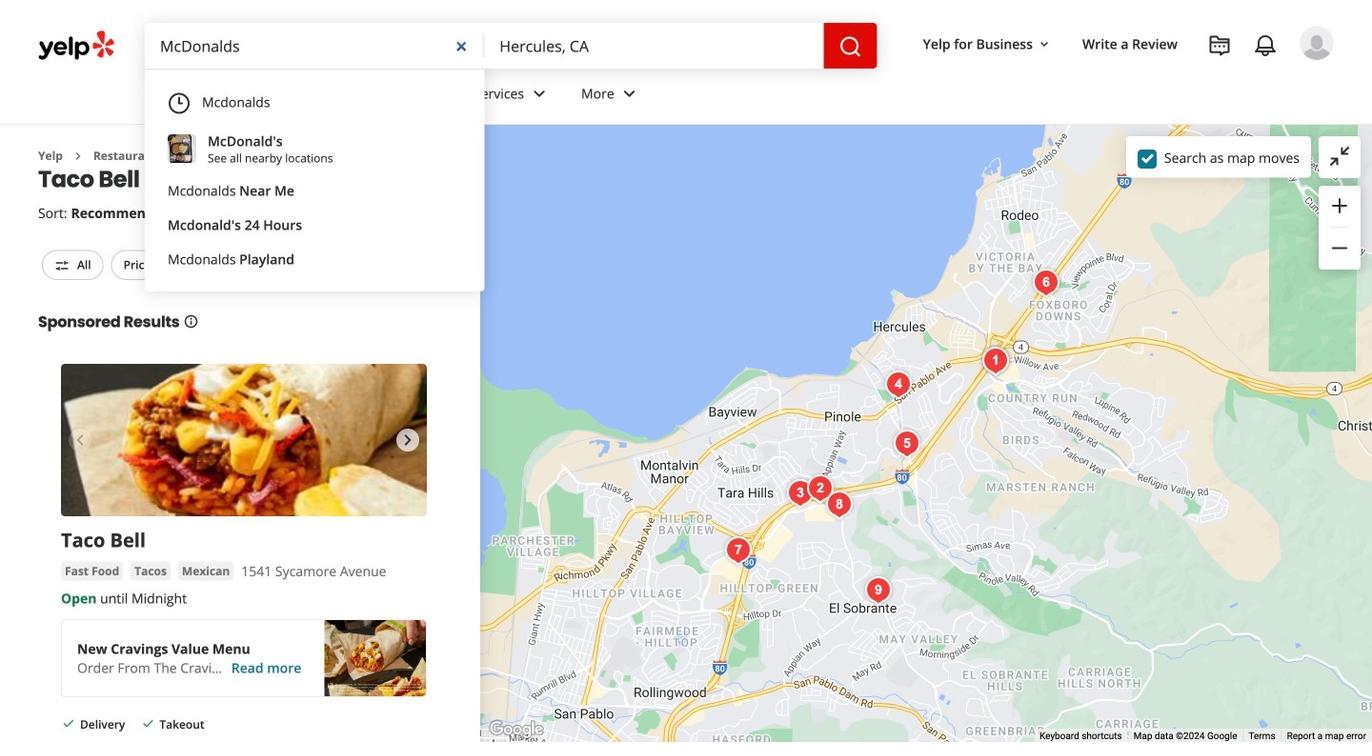 Task type: describe. For each thing, give the bounding box(es) containing it.
things to do, nail salons, plumbers search field
[[145, 23, 484, 69]]

christina o. image
[[1300, 26, 1334, 60]]

16 chevron right v2 image
[[170, 148, 186, 164]]

user actions element
[[908, 24, 1361, 141]]

search image
[[839, 35, 862, 58]]

mazatlán taquería image
[[1027, 264, 1065, 302]]

24 clock v2 image
[[168, 92, 191, 115]]

notifications image
[[1254, 34, 1277, 57]]

slideshow element
[[61, 364, 427, 516]]

16 chevron right v2 image
[[70, 148, 86, 164]]

los cerros mexican grill image
[[860, 572, 898, 610]]

zoom out image
[[1328, 237, 1351, 260]]

que onda tacobar image
[[781, 475, 820, 513]]

16 info v2 image
[[183, 314, 199, 329]]

16 chevron down v2 image
[[1037, 37, 1052, 52]]

filters group
[[38, 250, 390, 280]]

next image
[[396, 429, 419, 452]]

previous image
[[69, 429, 91, 452]]

taqueria morena image
[[820, 486, 859, 524]]

taqueria la cocina image
[[888, 425, 926, 463]]

zoom in image
[[1328, 194, 1351, 217]]

projects image
[[1208, 34, 1231, 57]]

none field address, neighborhood, city, state or zip
[[484, 23, 824, 69]]

google image
[[485, 718, 548, 742]]



Task type: locate. For each thing, give the bounding box(es) containing it.
address, neighborhood, city, state or zip search field
[[484, 23, 824, 69]]

24 chevron down v2 image
[[528, 82, 551, 105], [618, 82, 641, 105]]

None field
[[145, 23, 484, 69], [484, 23, 824, 69], [145, 23, 484, 69]]

sabor latino 17 image
[[880, 366, 918, 404]]

0 horizontal spatial 16 checkmark v2 image
[[61, 716, 76, 732]]

2 24 chevron down v2 image from the left
[[618, 82, 641, 105]]

1 horizontal spatial 24 chevron down v2 image
[[618, 82, 641, 105]]

collapse map image
[[1328, 145, 1351, 168]]

16 filter v2 image
[[54, 258, 70, 273]]

None search field
[[145, 23, 877, 69]]

0 horizontal spatial 24 chevron down v2 image
[[528, 82, 551, 105]]

taco bell image
[[977, 342, 1015, 380], [977, 342, 1015, 380], [801, 470, 840, 508]]

2 16 checkmark v2 image from the left
[[140, 716, 156, 732]]

16 checkmark v2 image
[[61, 716, 76, 732], [140, 716, 156, 732]]

group
[[1319, 186, 1361, 270]]

1 24 chevron down v2 image from the left
[[528, 82, 551, 105]]

  text field
[[145, 23, 484, 69]]

business categories element
[[145, 69, 1334, 124]]

map region
[[480, 125, 1372, 742]]

1 16 checkmark v2 image from the left
[[61, 716, 76, 732]]

1 horizontal spatial 16 checkmark v2 image
[[140, 716, 156, 732]]

taqueria maria image
[[719, 532, 758, 570]]

24 chevron down v2 image
[[238, 82, 261, 105]]



Task type: vqa. For each thing, say whether or not it's contained in the screenshot.
The 16 Chevron Right V2 icon to the right
yes



